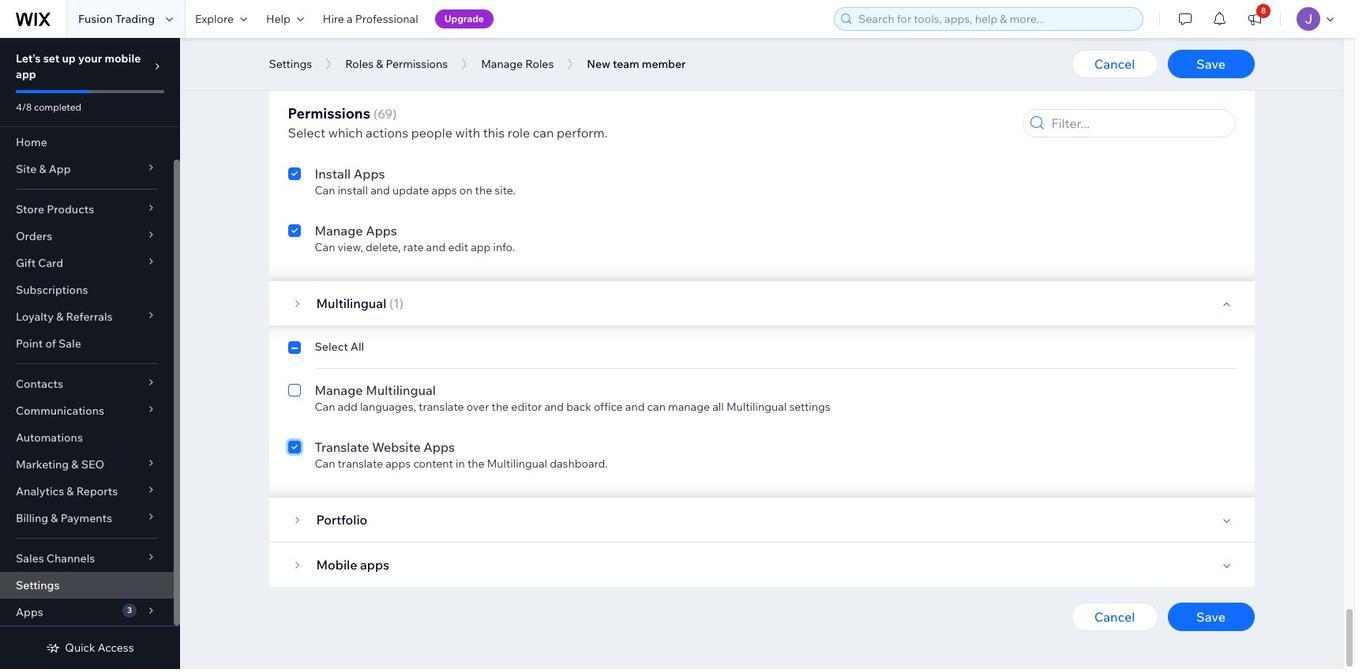 Task type: locate. For each thing, give the bounding box(es) containing it.
1 vertical spatial save button
[[1168, 603, 1255, 631]]

home
[[16, 135, 47, 149]]

4 can from the top
[[315, 457, 335, 471]]

Filter... field
[[1047, 110, 1230, 137]]

the right on
[[475, 183, 492, 198]]

can left view,
[[315, 240, 335, 254]]

apps
[[354, 166, 385, 182], [366, 223, 397, 239], [424, 439, 455, 455], [16, 605, 43, 619]]

apps inside manage apps can view, delete, rate and edit app info.
[[366, 223, 397, 239]]

0 vertical spatial all
[[351, 123, 364, 137]]

app inside popup button
[[49, 162, 71, 176]]

2 roles from the left
[[526, 57, 554, 71]]

can for manage multilingual
[[315, 400, 335, 414]]

manage up view,
[[315, 223, 363, 239]]

apps
[[432, 183, 457, 198], [386, 457, 411, 471], [360, 557, 390, 573]]

1 vertical spatial save
[[1197, 609, 1226, 625]]

select inside permissions ( 69 ) select which actions people with this role can perform.
[[288, 125, 326, 141]]

can inside install apps can install and update apps on the site.
[[315, 183, 335, 198]]

1 vertical spatial select all
[[315, 340, 364, 354]]

manage inside the manage multilingual can add languages, translate over the editor and back office and can manage all multilingual settings
[[315, 382, 363, 398]]

roles
[[345, 57, 374, 71], [526, 57, 554, 71]]

point of sale
[[16, 337, 81, 351]]

site & app
[[16, 162, 71, 176]]

1 can from the top
[[315, 183, 335, 198]]

the right the in at left bottom
[[468, 457, 485, 471]]

0 vertical spatial settings
[[269, 57, 312, 71]]

can left add
[[315, 400, 335, 414]]

subscriptions
[[16, 283, 88, 297]]

& left seo
[[71, 457, 79, 472]]

and
[[371, 183, 390, 198], [426, 240, 446, 254], [545, 400, 564, 414], [626, 400, 645, 414]]

and right install
[[371, 183, 390, 198]]

) inside permissions ( 69 ) select which actions people with this role can perform.
[[393, 106, 397, 122]]

2 vertical spatial apps
[[360, 557, 390, 573]]

0 horizontal spatial permissions
[[288, 104, 370, 122]]

can inside manage apps can view, delete, rate and edit app info.
[[315, 240, 335, 254]]

settings button
[[261, 52, 320, 76]]

can inside the manage multilingual can add languages, translate over the editor and back office and can manage all multilingual settings
[[315, 400, 335, 414]]

( inside permissions ( 69 ) select which actions people with this role can perform.
[[374, 106, 378, 122]]

manage down upgrade button
[[481, 57, 523, 71]]

permissions inside permissions ( 69 ) select which actions people with this role can perform.
[[288, 104, 370, 122]]

0 vertical spatial save
[[1197, 56, 1226, 72]]

1 save button from the top
[[1168, 50, 1255, 78]]

apps right mobile
[[360, 557, 390, 573]]

apps down the website
[[386, 457, 411, 471]]

None checkbox
[[288, 123, 301, 142], [288, 438, 301, 471], [288, 123, 301, 142], [288, 438, 301, 471]]

0 vertical spatial apps
[[432, 183, 457, 198]]

cancel button
[[1072, 50, 1159, 78], [1072, 603, 1159, 631]]

0 vertical spatial can
[[533, 125, 554, 141]]

new team member button
[[579, 52, 694, 76]]

apps inside install apps can install and update apps on the site.
[[354, 166, 385, 182]]

people
[[411, 125, 453, 141]]

translate left the over
[[419, 400, 464, 414]]

& right loyalty
[[56, 310, 63, 324]]

1 vertical spatial manage
[[315, 223, 363, 239]]

manage inside manage apps can view, delete, rate and edit app info.
[[315, 223, 363, 239]]

0 vertical spatial app
[[316, 79, 342, 95]]

set
[[43, 51, 60, 66]]

& inside site & app popup button
[[39, 162, 46, 176]]

can inside translate website apps can translate apps content in the multilingual dashboard.
[[315, 457, 335, 471]]

3 can from the top
[[315, 400, 335, 414]]

1 vertical spatial app
[[49, 162, 71, 176]]

69
[[378, 106, 393, 122]]

all
[[351, 123, 364, 137], [351, 340, 364, 354]]

apps left on
[[432, 183, 457, 198]]

1 vertical spatial the
[[492, 400, 509, 414]]

app down the let's
[[16, 67, 36, 81]]

1 vertical spatial app
[[471, 240, 491, 254]]

1 save from the top
[[1197, 56, 1226, 72]]

0 horizontal spatial app
[[16, 67, 36, 81]]

app
[[316, 79, 342, 95], [49, 162, 71, 176]]

all down 'multilingual ( 1 )'
[[351, 340, 364, 354]]

hire
[[323, 12, 344, 26]]

1 roles from the left
[[345, 57, 374, 71]]

( down "delete,"
[[389, 295, 393, 311]]

1 vertical spatial apps
[[386, 457, 411, 471]]

& left reports
[[67, 484, 74, 498]]

1 horizontal spatial translate
[[419, 400, 464, 414]]

hire a professional link
[[314, 0, 428, 38]]

) down roles & permissions button
[[400, 79, 404, 95]]

explore
[[195, 12, 234, 26]]

& right billing
[[51, 511, 58, 525]]

save button for first cancel button from the bottom
[[1168, 603, 1255, 631]]

mobile apps
[[316, 557, 390, 573]]

0 vertical spatial select all
[[315, 123, 364, 137]]

2
[[393, 79, 400, 95]]

select down 'multilingual ( 1 )'
[[315, 340, 348, 354]]

on
[[460, 183, 473, 198]]

apps inside translate website apps can translate apps content in the multilingual dashboard.
[[424, 439, 455, 455]]

1 vertical spatial settings
[[16, 578, 60, 593]]

4/8 completed
[[16, 101, 81, 113]]

the inside the manage multilingual can add languages, translate over the editor and back office and can manage all multilingual settings
[[492, 400, 509, 414]]

1 select all from the top
[[315, 123, 364, 137]]

& inside marketing & seo popup button
[[71, 457, 79, 472]]

and inside manage apps can view, delete, rate and edit app info.
[[426, 240, 446, 254]]

select all
[[315, 123, 364, 137], [315, 340, 364, 354]]

payments
[[61, 511, 112, 525]]

in
[[456, 457, 465, 471]]

2 save from the top
[[1197, 609, 1226, 625]]

translate
[[419, 400, 464, 414], [338, 457, 383, 471]]

select all down 'multilingual ( 1 )'
[[315, 340, 364, 354]]

1 vertical spatial )
[[393, 106, 397, 122]]

app right edit
[[471, 240, 491, 254]]

0 vertical spatial permissions
[[386, 57, 448, 71]]

& for analytics
[[67, 484, 74, 498]]

select all up "install"
[[315, 123, 364, 137]]

apps up "delete,"
[[366, 223, 397, 239]]

& inside billing & payments popup button
[[51, 511, 58, 525]]

) up actions
[[393, 106, 397, 122]]

apps inside sidebar element
[[16, 605, 43, 619]]

install
[[315, 166, 351, 182]]

can right role at top
[[533, 125, 554, 141]]

apps down sales at the left bottom of the page
[[16, 605, 43, 619]]

edit
[[448, 240, 468, 254]]

1 vertical spatial all
[[351, 340, 364, 354]]

and inside install apps can install and update apps on the site.
[[371, 183, 390, 198]]

2 vertical spatial )
[[400, 295, 404, 311]]

( up actions
[[374, 106, 378, 122]]

loyalty
[[16, 310, 54, 324]]

0 horizontal spatial roles
[[345, 57, 374, 71]]

sidebar element
[[0, 38, 180, 669]]

2 cancel from the top
[[1095, 609, 1135, 625]]

select
[[315, 123, 348, 137], [288, 125, 326, 141], [315, 340, 348, 354]]

0 horizontal spatial translate
[[338, 457, 383, 471]]

1 vertical spatial cancel
[[1095, 609, 1135, 625]]

and left edit
[[426, 240, 446, 254]]

0 vertical spatial translate
[[419, 400, 464, 414]]

channels
[[46, 551, 95, 566]]

2 select all from the top
[[315, 340, 364, 354]]

sales channels
[[16, 551, 95, 566]]

1 cancel from the top
[[1095, 56, 1135, 72]]

1 vertical spatial can
[[647, 400, 666, 414]]

point
[[16, 337, 43, 351]]

quick
[[65, 641, 95, 655]]

roles & permissions
[[345, 57, 448, 71]]

products
[[47, 202, 94, 216]]

1 horizontal spatial permissions
[[386, 57, 448, 71]]

& inside loyalty & referrals popup button
[[56, 310, 63, 324]]

settings inside settings button
[[269, 57, 312, 71]]

1 vertical spatial permissions
[[288, 104, 370, 122]]

2 can from the top
[[315, 240, 335, 254]]

2 vertical spatial (
[[389, 295, 393, 311]]

apps up content
[[424, 439, 455, 455]]

0 vertical spatial cancel
[[1095, 56, 1135, 72]]

0 horizontal spatial app
[[49, 162, 71, 176]]

1 horizontal spatial can
[[647, 400, 666, 414]]

permissions up the which
[[288, 104, 370, 122]]

2 cancel button from the top
[[1072, 603, 1159, 631]]

app left the market
[[316, 79, 342, 95]]

communications
[[16, 404, 104, 418]]

dashboard.
[[550, 457, 608, 471]]

& for marketing
[[71, 457, 79, 472]]

& inside analytics & reports popup button
[[67, 484, 74, 498]]

) down rate
[[400, 295, 404, 311]]

app inside let's set up your mobile app
[[16, 67, 36, 81]]

2 save button from the top
[[1168, 603, 1255, 631]]

new team member
[[587, 57, 686, 71]]

settings down help button
[[269, 57, 312, 71]]

1 horizontal spatial roles
[[526, 57, 554, 71]]

0 vertical spatial the
[[475, 183, 492, 198]]

2 vertical spatial manage
[[315, 382, 363, 398]]

can
[[533, 125, 554, 141], [647, 400, 666, 414]]

select up "install"
[[315, 123, 348, 137]]

settings inside settings link
[[16, 578, 60, 593]]

billing & payments button
[[0, 505, 174, 532]]

0 vertical spatial cancel button
[[1072, 50, 1159, 78]]

trading
[[115, 12, 155, 26]]

delete,
[[366, 240, 401, 254]]

seo
[[81, 457, 104, 472]]

( for permissions
[[374, 106, 378, 122]]

& inside roles & permissions button
[[376, 57, 383, 71]]

multilingual inside translate website apps can translate apps content in the multilingual dashboard.
[[487, 457, 548, 471]]

None checkbox
[[288, 164, 301, 198], [288, 221, 301, 254], [288, 340, 301, 359], [288, 381, 301, 414], [288, 164, 301, 198], [288, 221, 301, 254], [288, 340, 301, 359], [288, 381, 301, 414]]

1 vertical spatial (
[[374, 106, 378, 122]]

cancel for 1st cancel button
[[1095, 56, 1135, 72]]

save button
[[1168, 50, 1255, 78], [1168, 603, 1255, 631]]

2 vertical spatial the
[[468, 457, 485, 471]]

manage inside button
[[481, 57, 523, 71]]

1 vertical spatial translate
[[338, 457, 383, 471]]

multilingual right the all
[[727, 400, 787, 414]]

upgrade
[[444, 13, 484, 24]]

the inside install apps can install and update apps on the site.
[[475, 183, 492, 198]]

editor
[[511, 400, 542, 414]]

settings for settings button on the left of page
[[269, 57, 312, 71]]

1 vertical spatial cancel button
[[1072, 603, 1159, 631]]

let's set up your mobile app
[[16, 51, 141, 81]]

roles & permissions button
[[337, 52, 456, 76]]

& right site on the left
[[39, 162, 46, 176]]

roles left new
[[526, 57, 554, 71]]

gift
[[16, 256, 36, 270]]

loyalty & referrals button
[[0, 303, 174, 330]]

can
[[315, 183, 335, 198], [315, 240, 335, 254], [315, 400, 335, 414], [315, 457, 335, 471]]

can down translate
[[315, 457, 335, 471]]

over
[[467, 400, 489, 414]]

all left actions
[[351, 123, 364, 137]]

marketing
[[16, 457, 69, 472]]

mobile
[[105, 51, 141, 66]]

Search for tools, apps, help & more... field
[[854, 8, 1138, 30]]

1 all from the top
[[351, 123, 364, 137]]

0 horizontal spatial settings
[[16, 578, 60, 593]]

8 button
[[1238, 0, 1273, 38]]

app right site on the left
[[49, 162, 71, 176]]

1 horizontal spatial app
[[316, 79, 342, 95]]

2 all from the top
[[351, 340, 364, 354]]

( down roles & permissions button
[[389, 79, 393, 95]]

0 vertical spatial (
[[389, 79, 393, 95]]

can for manage apps
[[315, 240, 335, 254]]

0 horizontal spatial can
[[533, 125, 554, 141]]

gift card
[[16, 256, 63, 270]]

quick access
[[65, 641, 134, 655]]

contacts
[[16, 377, 63, 391]]

can left the manage
[[647, 400, 666, 414]]

manage for multilingual
[[315, 382, 363, 398]]

all for manage
[[351, 340, 364, 354]]

the inside translate website apps can translate apps content in the multilingual dashboard.
[[468, 457, 485, 471]]

1 horizontal spatial app
[[471, 240, 491, 254]]

settings
[[790, 400, 831, 414]]

apps up install
[[354, 166, 385, 182]]

multilingual right the in at left bottom
[[487, 457, 548, 471]]

role
[[508, 125, 530, 141]]

sales channels button
[[0, 545, 174, 572]]

cancel for first cancel button from the bottom
[[1095, 609, 1135, 625]]

0 vertical spatial app
[[16, 67, 36, 81]]

roles up app market ( 2 )
[[345, 57, 374, 71]]

& up the market
[[376, 57, 383, 71]]

let's
[[16, 51, 41, 66]]

settings down sales at the left bottom of the page
[[16, 578, 60, 593]]

translate inside translate website apps can translate apps content in the multilingual dashboard.
[[338, 457, 383, 471]]

translate down translate
[[338, 457, 383, 471]]

perform.
[[557, 125, 608, 141]]

1 horizontal spatial settings
[[269, 57, 312, 71]]

billing
[[16, 511, 48, 525]]

select for multilingual
[[315, 340, 348, 354]]

multilingual left 1
[[316, 295, 387, 311]]

0 vertical spatial manage
[[481, 57, 523, 71]]

0 vertical spatial save button
[[1168, 50, 1255, 78]]

which
[[328, 125, 363, 141]]

languages,
[[360, 400, 416, 414]]

permissions up 2
[[386, 57, 448, 71]]

automations link
[[0, 424, 174, 451]]

loyalty & referrals
[[16, 310, 113, 324]]

can down "install"
[[315, 183, 335, 198]]

)
[[400, 79, 404, 95], [393, 106, 397, 122], [400, 295, 404, 311]]

can inside permissions ( 69 ) select which actions people with this role can perform.
[[533, 125, 554, 141]]

manage up add
[[315, 382, 363, 398]]

select left the which
[[288, 125, 326, 141]]

the right the over
[[492, 400, 509, 414]]



Task type: vqa. For each thing, say whether or not it's contained in the screenshot.
Orders
yes



Task type: describe. For each thing, give the bounding box(es) containing it.
site & app button
[[0, 156, 174, 182]]

save for first cancel button from the bottom
[[1197, 609, 1226, 625]]

store
[[16, 202, 44, 216]]

info.
[[493, 240, 515, 254]]

add
[[338, 400, 358, 414]]

store products button
[[0, 196, 174, 223]]

& for loyalty
[[56, 310, 63, 324]]

all
[[713, 400, 724, 414]]

settings for settings link
[[16, 578, 60, 593]]

multilingual ( 1 )
[[316, 295, 404, 311]]

market
[[344, 79, 386, 95]]

member
[[642, 57, 686, 71]]

the for install apps
[[475, 183, 492, 198]]

manage multilingual can add languages, translate over the editor and back office and can manage all multilingual settings
[[315, 382, 831, 414]]

all for install
[[351, 123, 364, 137]]

) for permissions
[[393, 106, 397, 122]]

1 cancel button from the top
[[1072, 50, 1159, 78]]

) for multilingual
[[400, 295, 404, 311]]

translate inside the manage multilingual can add languages, translate over the editor and back office and can manage all multilingual settings
[[419, 400, 464, 414]]

apps inside translate website apps can translate apps content in the multilingual dashboard.
[[386, 457, 411, 471]]

communications button
[[0, 397, 174, 424]]

& for roles
[[376, 57, 383, 71]]

fusion
[[78, 12, 113, 26]]

can for install apps
[[315, 183, 335, 198]]

office
[[594, 400, 623, 414]]

manage roles button
[[473, 52, 562, 76]]

marketing & seo button
[[0, 451, 174, 478]]

completed
[[34, 101, 81, 113]]

select all for multilingual
[[315, 340, 364, 354]]

0 vertical spatial )
[[400, 79, 404, 95]]

this
[[483, 125, 505, 141]]

referrals
[[66, 310, 113, 324]]

your
[[78, 51, 102, 66]]

sale
[[58, 337, 81, 351]]

save button for 1st cancel button
[[1168, 50, 1255, 78]]

install apps can install and update apps on the site.
[[315, 166, 516, 198]]

with
[[455, 125, 480, 141]]

website
[[372, 439, 421, 455]]

analytics
[[16, 484, 64, 498]]

hire a professional
[[323, 12, 418, 26]]

permissions ( 69 ) select which actions people with this role can perform.
[[288, 104, 608, 141]]

gift card button
[[0, 250, 174, 277]]

the for translate website apps
[[468, 457, 485, 471]]

portfolio
[[316, 512, 368, 528]]

save for 1st cancel button
[[1197, 56, 1226, 72]]

multilingual up languages,
[[366, 382, 436, 398]]

card
[[38, 256, 63, 270]]

reports
[[76, 484, 118, 498]]

and right office
[[626, 400, 645, 414]]

team
[[613, 57, 640, 71]]

manage roles
[[481, 57, 554, 71]]

permissions inside button
[[386, 57, 448, 71]]

manage apps can view, delete, rate and edit app info.
[[315, 223, 515, 254]]

a
[[347, 12, 353, 26]]

select for app
[[315, 123, 348, 137]]

1
[[393, 295, 400, 311]]

8
[[1262, 6, 1267, 16]]

analytics & reports button
[[0, 478, 174, 505]]

manage for apps
[[315, 223, 363, 239]]

site.
[[495, 183, 516, 198]]

content
[[413, 457, 453, 471]]

manage for roles
[[481, 57, 523, 71]]

sales
[[16, 551, 44, 566]]

roles inside button
[[526, 57, 554, 71]]

up
[[62, 51, 76, 66]]

of
[[45, 337, 56, 351]]

app inside manage apps can view, delete, rate and edit app info.
[[471, 240, 491, 254]]

analytics & reports
[[16, 484, 118, 498]]

translate website apps can translate apps content in the multilingual dashboard.
[[315, 439, 608, 471]]

& for billing
[[51, 511, 58, 525]]

point of sale link
[[0, 330, 174, 357]]

and left "back"
[[545, 400, 564, 414]]

select all for app
[[315, 123, 364, 137]]

quick access button
[[46, 641, 134, 655]]

& for site
[[39, 162, 46, 176]]

can inside the manage multilingual can add languages, translate over the editor and back office and can manage all multilingual settings
[[647, 400, 666, 414]]

home link
[[0, 129, 174, 156]]

help button
[[257, 0, 314, 38]]

manage
[[668, 400, 710, 414]]

actions
[[366, 125, 409, 141]]

billing & payments
[[16, 511, 112, 525]]

new
[[587, 57, 611, 71]]

contacts button
[[0, 371, 174, 397]]

store products
[[16, 202, 94, 216]]

translate
[[315, 439, 369, 455]]

orders
[[16, 229, 52, 243]]

install
[[338, 183, 368, 198]]

( for multilingual
[[389, 295, 393, 311]]

upgrade button
[[435, 9, 494, 28]]

orders button
[[0, 223, 174, 250]]

automations
[[16, 431, 83, 445]]

marketing & seo
[[16, 457, 104, 472]]

update
[[393, 183, 429, 198]]

4/8
[[16, 101, 32, 113]]

access
[[98, 641, 134, 655]]

roles inside button
[[345, 57, 374, 71]]

apps inside install apps can install and update apps on the site.
[[432, 183, 457, 198]]

settings link
[[0, 572, 174, 599]]



